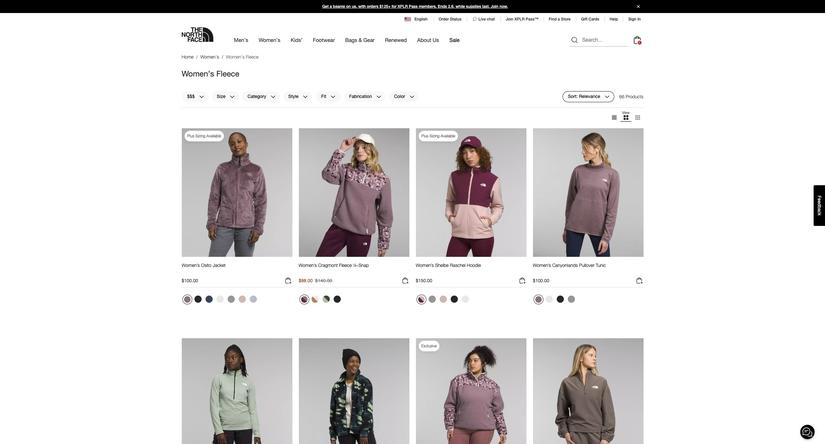 Task type: vqa. For each thing, say whether or not it's contained in the screenshot.
Kids' Base Camp Slides Iii IMAGE
no



Task type: describe. For each thing, give the bounding box(es) containing it.
bags & gear link
[[346, 31, 375, 49]]

category
[[248, 94, 267, 99]]

join xplr pass™
[[506, 17, 539, 21]]

Gardenia White Heather radio
[[545, 294, 555, 304]]

size
[[217, 94, 226, 99]]

gift cards link
[[582, 17, 600, 21]]

kids' link
[[291, 31, 303, 49]]

sort: relevance
[[569, 94, 601, 99]]

women's for women's shelbe raschel hoodie
[[416, 262, 434, 268]]

snap
[[359, 262, 369, 268]]

sale
[[450, 37, 460, 43]]

66 products
[[620, 94, 644, 99]]

sort:
[[569, 94, 578, 99]]

Fawn Grey/Boysenberry Coleus Camo Print radio
[[300, 295, 309, 304]]

get
[[323, 4, 329, 9]]

f e e d b a c k
[[818, 196, 823, 216]]

66 products status
[[620, 91, 644, 102]]

gardenia white image for gardenia white option
[[462, 296, 469, 303]]

Dusty Periwinkle radio
[[248, 294, 259, 304]]

Gardenia White radio
[[461, 294, 471, 304]]

$140.00
[[316, 278, 333, 283]]

women's osito jacket
[[182, 262, 226, 268]]

1
[[640, 41, 641, 44]]

renewed
[[385, 37, 407, 43]]

sale link
[[450, 31, 460, 49]]

sort: relevance button
[[563, 91, 615, 102]]

1 pink moss radio from the left
[[237, 294, 248, 304]]

$150.00 button
[[416, 277, 527, 288]]

members.
[[419, 4, 437, 9]]

Fawn Grey radio
[[182, 295, 192, 304]]

a for beanie
[[330, 4, 332, 9]]

women's left kids'
[[259, 37, 281, 43]]

english link
[[405, 16, 429, 22]]

pink moss image
[[440, 296, 447, 303]]

tnf black image for fleece
[[334, 296, 341, 303]]

$150.00
[[416, 278, 433, 283]]

women's osito jacket image
[[182, 128, 293, 257]]

footwear
[[313, 37, 335, 43]]

women's up the women's fleece
[[201, 54, 219, 60]]

cragmont
[[318, 262, 338, 268]]

category button
[[242, 91, 281, 102]]

beanie
[[333, 4, 346, 9]]

1 horizontal spatial xplr
[[515, 17, 525, 21]]

osito
[[201, 262, 212, 268]]

sign
[[629, 17, 637, 21]]

2 tnf medium grey heather radio from the left
[[567, 294, 577, 304]]

women's tekware™ grid ¼-zip jacket image
[[533, 338, 644, 444]]

women's for women's osito jacket
[[182, 262, 200, 268]]

$choose color$ option group for canyonlands
[[533, 294, 578, 307]]

women's canyonlands pullover tunic image
[[533, 128, 644, 257]]

fit
[[322, 94, 327, 99]]

$98.00
[[299, 278, 313, 283]]

pass
[[409, 4, 418, 9]]

1 / from the left
[[196, 54, 198, 60]]

while
[[456, 4, 465, 9]]

1 tnf medium grey heather radio from the left
[[427, 294, 438, 304]]

sizing for osito
[[196, 133, 206, 138]]

color
[[394, 94, 406, 99]]

now.
[[500, 4, 509, 9]]

f
[[818, 196, 823, 198]]

us
[[433, 37, 440, 43]]

supplies
[[467, 4, 482, 9]]

sign in
[[629, 17, 642, 21]]

Shady Blue radio
[[204, 294, 214, 304]]

Fawn Grey Heather radio
[[534, 295, 544, 304]]

fleece inside "button"
[[339, 262, 352, 268]]

fabrication button
[[344, 91, 386, 102]]

order
[[439, 17, 449, 21]]

d
[[818, 203, 823, 206]]

shelbe
[[436, 262, 449, 268]]

tnf medium grey heather image
[[429, 296, 436, 303]]

order status link
[[439, 17, 462, 21]]

available for raschel
[[441, 133, 456, 138]]

1 vertical spatial women's link
[[201, 54, 219, 60]]

about us link
[[418, 31, 440, 49]]

footwear link
[[313, 31, 335, 49]]

men's link
[[234, 31, 249, 49]]

orders
[[367, 4, 379, 9]]

1 e from the top
[[818, 198, 823, 201]]

dusty periwinkle image
[[250, 296, 257, 303]]

fawn grey/boysenberry coleus camo print image
[[301, 296, 308, 303]]

sizing for shelbe
[[430, 133, 440, 138]]

women's shelbe raschel hoodie button
[[416, 262, 481, 274]]

hoodie
[[467, 262, 481, 268]]

find a store
[[549, 17, 571, 21]]

1 horizontal spatial women's link
[[259, 31, 281, 49]]

gardenia white image for gardenia white radio on the bottom of page
[[217, 296, 224, 303]]

chat
[[487, 17, 495, 21]]

women's cragmont fleece ¼-snap button
[[299, 262, 369, 274]]

view button
[[621, 110, 632, 125]]

women's pali pile fleece jacket image
[[299, 338, 410, 444]]

tnf black image for raschel
[[451, 296, 458, 303]]

last.
[[483, 4, 490, 9]]

men's
[[234, 37, 249, 43]]

plus for women's osito jacket
[[187, 133, 195, 138]]

gardenia white heather image
[[546, 296, 553, 303]]

get a beanie on us, with orders $125+ for xplr pass members. ends 2.6, while supplies last. join now.
[[323, 4, 509, 9]]

women's summit series futurefleece™ lt ½-zip image
[[182, 338, 293, 444]]

home
[[182, 54, 194, 60]]



Task type: locate. For each thing, give the bounding box(es) containing it.
tnf black image right fawn grey radio
[[195, 296, 202, 303]]

1 vertical spatial join
[[506, 17, 514, 21]]

women's cragmont fleece ¼-snap
[[299, 262, 369, 268]]

0 horizontal spatial tnf black image
[[334, 296, 341, 303]]

tnf black image right pine needle/misty sage "icon"
[[334, 296, 341, 303]]

about us
[[418, 37, 440, 43]]

tnf black image right pink moss image
[[451, 296, 458, 303]]

home link
[[182, 54, 194, 60]]

¼-
[[353, 262, 359, 268]]

relevance
[[580, 94, 601, 99]]

pink moss/boysenberry image
[[419, 296, 425, 303]]

xplr
[[398, 4, 408, 9], [515, 17, 525, 21]]

fit button
[[315, 91, 341, 102]]

gift cards
[[582, 17, 600, 21]]

1 link
[[633, 35, 643, 45]]

gardenia white image down $150.00 dropdown button
[[462, 296, 469, 303]]

join down now.
[[506, 17, 514, 21]]

$125+
[[380, 4, 391, 9]]

$$$
[[187, 94, 195, 99]]

pullover
[[580, 262, 595, 268]]

1 available from the left
[[207, 133, 221, 138]]

66
[[620, 94, 625, 99]]

a right get at the left top
[[330, 4, 332, 9]]

0 horizontal spatial tnf black radio
[[193, 294, 203, 304]]

Pine Needle/Misty Sage radio
[[321, 294, 332, 304]]

1 plus from the left
[[187, 133, 195, 138]]

0 horizontal spatial available
[[207, 133, 221, 138]]

$choose color$ option group
[[182, 294, 259, 307], [299, 294, 343, 307], [416, 294, 472, 307], [533, 294, 578, 307]]

$100.00 button down pullover
[[533, 277, 644, 288]]

help
[[610, 17, 619, 21]]

3 $choose color$ option group from the left
[[416, 294, 472, 307]]

women's down men's link
[[226, 54, 245, 60]]

women's up $150.00
[[416, 262, 434, 268]]

a for store
[[558, 17, 561, 21]]

store
[[562, 17, 571, 21]]

women's fleece
[[182, 69, 240, 78]]

tnf black radio left tnf medium grey heather image
[[556, 294, 566, 304]]

fawn grey image
[[184, 296, 191, 303]]

tnf black image left tnf medium grey heather image
[[557, 296, 564, 303]]

1 tnf black image from the left
[[195, 296, 202, 303]]

2 sizing from the left
[[430, 133, 440, 138]]

$100.00 down women's osito jacket button
[[182, 278, 198, 283]]

pink moss radio right 'meld grey' icon
[[237, 294, 248, 304]]

pass™
[[526, 17, 539, 21]]

cards
[[589, 17, 600, 21]]

tnf medium grey heather image
[[568, 296, 575, 303]]

find
[[549, 17, 557, 21]]

fleece down men's link
[[246, 54, 259, 60]]

plus for women's shelbe raschel hoodie
[[422, 133, 429, 138]]

women's inside "button"
[[299, 262, 317, 268]]

0 vertical spatial women's link
[[259, 31, 281, 49]]

0 vertical spatial a
[[330, 4, 332, 9]]

2 $100.00 from the left
[[533, 278, 550, 283]]

1 horizontal spatial join
[[506, 17, 514, 21]]

find a store link
[[549, 17, 571, 21]]

fleece left ¼-
[[339, 262, 352, 268]]

1 horizontal spatial sizing
[[430, 133, 440, 138]]

women's up $98.00
[[299, 262, 317, 268]]

products
[[626, 94, 644, 99]]

search all image
[[571, 36, 579, 44]]

join
[[491, 4, 499, 9], [506, 17, 514, 21]]

tunic
[[596, 262, 607, 268]]

0 horizontal spatial join
[[491, 4, 499, 9]]

get a beanie on us, with orders $125+ for xplr pass members. ends 2.6, while supplies last. join now. link
[[0, 0, 826, 13]]

a right find
[[558, 17, 561, 21]]

1 $100.00 from the left
[[182, 278, 198, 283]]

TNF Medium Grey Heather radio
[[427, 294, 438, 304], [567, 294, 577, 304]]

$100.00 for women's canyonlands pullover tunic
[[533, 278, 550, 283]]

women's for women's cragmont fleece ¼-snap
[[299, 262, 317, 268]]

1 horizontal spatial tnf black image
[[557, 296, 564, 303]]

shady blue image
[[206, 296, 213, 303]]

plus sizing available
[[187, 133, 221, 138], [422, 133, 456, 138]]

women's link
[[259, 31, 281, 49], [201, 54, 219, 60]]

$100.00 button for jacket
[[182, 277, 293, 288]]

us,
[[352, 4, 358, 9]]

0 vertical spatial join
[[491, 4, 499, 9]]

women's osito jacket button
[[182, 262, 226, 274]]

1 horizontal spatial a
[[558, 17, 561, 21]]

women's link left kids' link
[[259, 31, 281, 49]]

a inside get a beanie on us, with orders $125+ for xplr pass members. ends 2.6, while supplies last. join now. link
[[330, 4, 332, 9]]

2 plus sizing available from the left
[[422, 133, 456, 138]]

xplr right for
[[398, 4, 408, 9]]

jacket
[[213, 262, 226, 268]]

tnf black radio right fawn grey radio
[[193, 294, 203, 304]]

2 $100.00 button from the left
[[533, 277, 644, 288]]

sizing
[[196, 133, 206, 138], [430, 133, 440, 138]]

0 horizontal spatial $100.00
[[182, 278, 198, 283]]

1 horizontal spatial tnf black radio
[[449, 294, 460, 304]]

ends
[[438, 4, 447, 9]]

women's down home
[[182, 69, 214, 78]]

women's fleece element
[[226, 54, 259, 60]]

2 horizontal spatial a
[[818, 208, 823, 211]]

3 women's from the left
[[416, 262, 434, 268]]

2 tnf black image from the left
[[557, 296, 564, 303]]

women's left osito
[[182, 262, 200, 268]]

plus
[[187, 133, 195, 138], [422, 133, 429, 138]]

pine needle/misty sage image
[[323, 296, 330, 303]]

1 horizontal spatial $100.00
[[533, 278, 550, 283]]

c
[[818, 211, 823, 213]]

women's link up the women's fleece
[[201, 54, 219, 60]]

women's left canyonlands
[[533, 262, 552, 268]]

0 horizontal spatial plus sizing available
[[187, 133, 221, 138]]

$100.00 button for pullover
[[533, 277, 644, 288]]

order status
[[439, 17, 462, 21]]

2 / from the left
[[222, 54, 224, 60]]

plus sizing available for osito
[[187, 133, 221, 138]]

women's cragmont fleece ¼-snap image
[[299, 128, 410, 257]]

e up b
[[818, 201, 823, 203]]

1 horizontal spatial fleece
[[246, 54, 259, 60]]

1 tnf black radio from the left
[[193, 294, 203, 304]]

tnf medium grey heather radio right pink moss/boysenberry image
[[427, 294, 438, 304]]

0 horizontal spatial tnf medium grey heather radio
[[427, 294, 438, 304]]

Meld Grey radio
[[226, 294, 237, 304]]

1 horizontal spatial gardenia white image
[[462, 296, 469, 303]]

gardenia white image left meld grey radio at bottom left
[[217, 296, 224, 303]]

view list box
[[609, 110, 644, 125]]

b
[[818, 206, 823, 208]]

tnf medium grey heather radio right "gardenia white heather" option
[[567, 294, 577, 304]]

english
[[415, 17, 428, 21]]

2 tnf black image from the left
[[451, 296, 458, 303]]

1 horizontal spatial tnf black image
[[451, 296, 458, 303]]

size button
[[212, 91, 240, 102]]

tnf black radio right pink moss image
[[449, 294, 460, 304]]

0 horizontal spatial tnf black image
[[195, 296, 202, 303]]

1 horizontal spatial /
[[222, 54, 224, 60]]

0 horizontal spatial a
[[330, 4, 332, 9]]

2 gardenia white image from the left
[[462, 296, 469, 303]]

1 vertical spatial fleece
[[217, 69, 240, 78]]

Pink Moss/Boysenberry radio
[[417, 295, 427, 304]]

0 horizontal spatial sizing
[[196, 133, 206, 138]]

0 horizontal spatial gardenia white image
[[217, 296, 224, 303]]

1 gardenia white image from the left
[[217, 296, 224, 303]]

$choose color$ option group for cragmont
[[299, 294, 343, 307]]

1 vertical spatial xplr
[[515, 17, 525, 21]]

2 horizontal spatial tnf black radio
[[556, 294, 566, 304]]

women's canyonlands pullover tunic
[[533, 262, 607, 268]]

with
[[359, 4, 366, 9]]

2 vertical spatial fleece
[[339, 262, 352, 268]]

4 $choose color$ option group from the left
[[533, 294, 578, 307]]

a
[[330, 4, 332, 9], [558, 17, 561, 21], [818, 208, 823, 211]]

for
[[392, 4, 397, 9]]

0 horizontal spatial /
[[196, 54, 198, 60]]

women's canyonlands pullover tunic button
[[533, 262, 607, 274]]

&
[[359, 37, 362, 43]]

gear
[[364, 37, 375, 43]]

0 horizontal spatial plus
[[187, 133, 195, 138]]

tnf black image inside option
[[334, 296, 341, 303]]

/ left women's fleece element
[[222, 54, 224, 60]]

0 horizontal spatial $100.00 button
[[182, 277, 293, 288]]

meld grey image
[[228, 296, 235, 303]]

live
[[479, 17, 486, 21]]

2 tnf black radio from the left
[[449, 294, 460, 304]]

a up "k"
[[818, 208, 823, 211]]

Search search field
[[570, 33, 629, 46]]

sign in button
[[629, 17, 642, 21]]

0 vertical spatial xplr
[[398, 4, 408, 9]]

1 vertical spatial a
[[558, 17, 561, 21]]

$100.00 button
[[182, 277, 293, 288], [533, 277, 644, 288]]

renewed link
[[385, 31, 407, 49]]

a inside f e e d b a c k button
[[818, 208, 823, 211]]

Gardenia White radio
[[215, 294, 225, 304]]

bags
[[346, 37, 358, 43]]

2 plus from the left
[[422, 133, 429, 138]]

women's for women's canyonlands pullover tunic
[[533, 262, 552, 268]]

women's plus cragmont fleece ¼-snap image
[[416, 338, 527, 444]]

k
[[818, 213, 823, 216]]

1 horizontal spatial $100.00 button
[[533, 277, 644, 288]]

women's
[[259, 37, 281, 43], [201, 54, 219, 60], [226, 54, 245, 60], [182, 69, 214, 78]]

fawn grey heather image
[[536, 296, 542, 303]]

view
[[623, 110, 630, 114]]

women's shelbe raschel hoodie
[[416, 262, 481, 268]]

Pink Moss radio
[[237, 294, 248, 304], [438, 294, 449, 304]]

1 sizing from the left
[[196, 133, 206, 138]]

fleece down home / women's / women's fleece
[[217, 69, 240, 78]]

$choose color$ option group for shelbe
[[416, 294, 472, 307]]

in
[[638, 17, 642, 21]]

2 e from the top
[[818, 201, 823, 203]]

2 women's from the left
[[299, 262, 317, 268]]

1 horizontal spatial available
[[441, 133, 456, 138]]

plus sizing available for shelbe
[[422, 133, 456, 138]]

style
[[289, 94, 299, 99]]

$100.00 up fawn grey heather 'image'
[[533, 278, 550, 283]]

kids'
[[291, 37, 303, 43]]

1 plus sizing available from the left
[[187, 133, 221, 138]]

2 pink moss radio from the left
[[438, 294, 449, 304]]

gardenia white/almond butter image
[[312, 296, 319, 303]]

on
[[347, 4, 351, 9]]

help link
[[610, 17, 619, 21]]

0 horizontal spatial pink moss radio
[[237, 294, 248, 304]]

$100.00 for women's osito jacket
[[182, 278, 198, 283]]

2 available from the left
[[441, 133, 456, 138]]

TNF Black radio
[[332, 294, 343, 304]]

about
[[418, 37, 432, 43]]

join right last.
[[491, 4, 499, 9]]

home / women's / women's fleece
[[182, 54, 259, 60]]

4 women's from the left
[[533, 262, 552, 268]]

$100.00 button up pink moss icon
[[182, 277, 293, 288]]

2.6,
[[449, 4, 455, 9]]

f e e d b a c k button
[[815, 185, 826, 226]]

1 $100.00 button from the left
[[182, 277, 293, 288]]

available for jacket
[[207, 133, 221, 138]]

tnf black image
[[334, 296, 341, 303], [451, 296, 458, 303]]

live chat
[[479, 17, 495, 21]]

TNF Black radio
[[193, 294, 203, 304], [449, 294, 460, 304], [556, 294, 566, 304]]

1 horizontal spatial plus sizing available
[[422, 133, 456, 138]]

0 vertical spatial fleece
[[246, 54, 259, 60]]

2 $choose color$ option group from the left
[[299, 294, 343, 307]]

3 tnf black radio from the left
[[556, 294, 566, 304]]

tnf black image
[[195, 296, 202, 303], [557, 296, 564, 303]]

fleece
[[246, 54, 259, 60], [217, 69, 240, 78], [339, 262, 352, 268]]

e up d
[[818, 198, 823, 201]]

1 horizontal spatial tnf medium grey heather radio
[[567, 294, 577, 304]]

pink moss image
[[239, 296, 246, 303]]

$choose color$ option group for osito
[[182, 294, 259, 307]]

0 horizontal spatial xplr
[[398, 4, 408, 9]]

1 $choose color$ option group from the left
[[182, 294, 259, 307]]

2 horizontal spatial fleece
[[339, 262, 352, 268]]

color button
[[389, 91, 420, 102]]

women's shelbe raschel hoodie image
[[416, 128, 527, 257]]

live chat button
[[472, 16, 496, 22]]

pink moss radio right tnf medium grey heather icon
[[438, 294, 449, 304]]

canyonlands
[[553, 262, 578, 268]]

1 horizontal spatial plus
[[422, 133, 429, 138]]

status
[[450, 17, 462, 21]]

0 horizontal spatial women's link
[[201, 54, 219, 60]]

$$$ button
[[182, 91, 209, 102]]

close image
[[635, 5, 643, 8]]

0 horizontal spatial fleece
[[217, 69, 240, 78]]

xplr left 'pass™'
[[515, 17, 525, 21]]

1 tnf black image from the left
[[334, 296, 341, 303]]

exclusive
[[422, 343, 437, 348]]

gardenia white image
[[217, 296, 224, 303], [462, 296, 469, 303]]

e
[[818, 198, 823, 201], [818, 201, 823, 203]]

Gardenia White/Almond Butter radio
[[310, 294, 321, 304]]

join xplr pass™ link
[[506, 17, 539, 21]]

2 vertical spatial a
[[818, 208, 823, 211]]

1 horizontal spatial pink moss radio
[[438, 294, 449, 304]]

the north face home page image
[[182, 27, 213, 42]]

style button
[[283, 91, 313, 102]]

1 women's from the left
[[182, 262, 200, 268]]

/ right home link
[[196, 54, 198, 60]]



